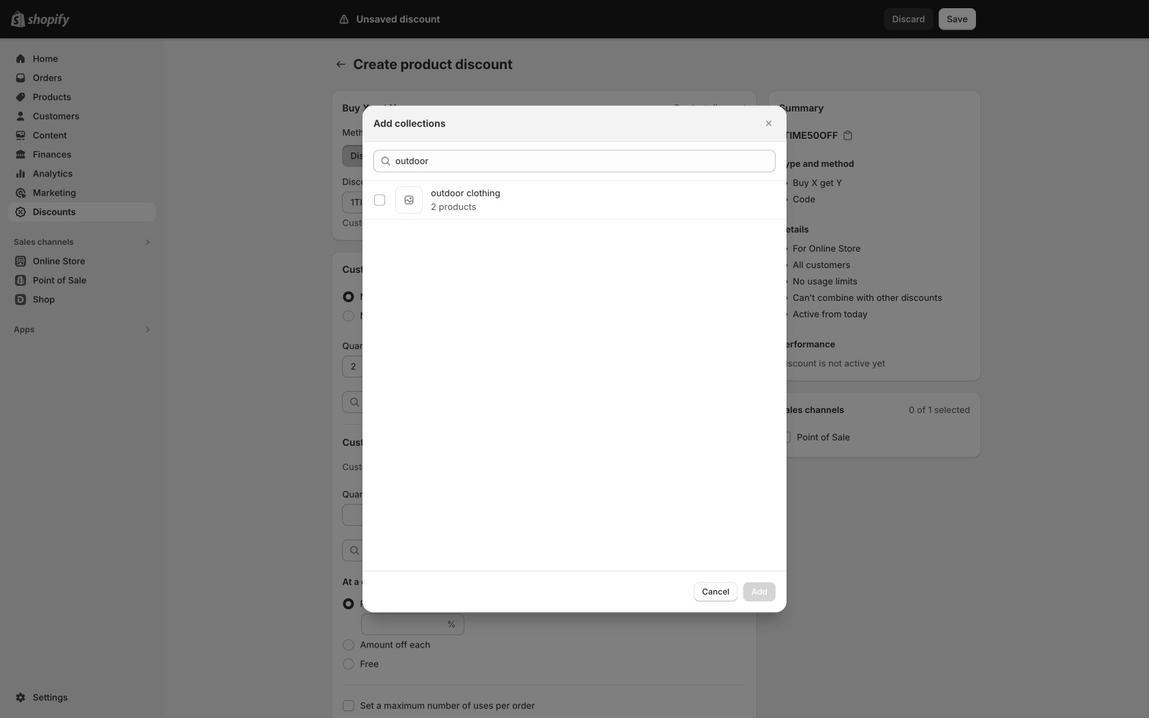 Task type: locate. For each thing, give the bounding box(es) containing it.
Search collections text field
[[396, 150, 776, 172]]

dialog
[[0, 106, 1150, 613]]

shopify image
[[27, 14, 70, 27]]



Task type: vqa. For each thing, say whether or not it's contained in the screenshot.
Edit
no



